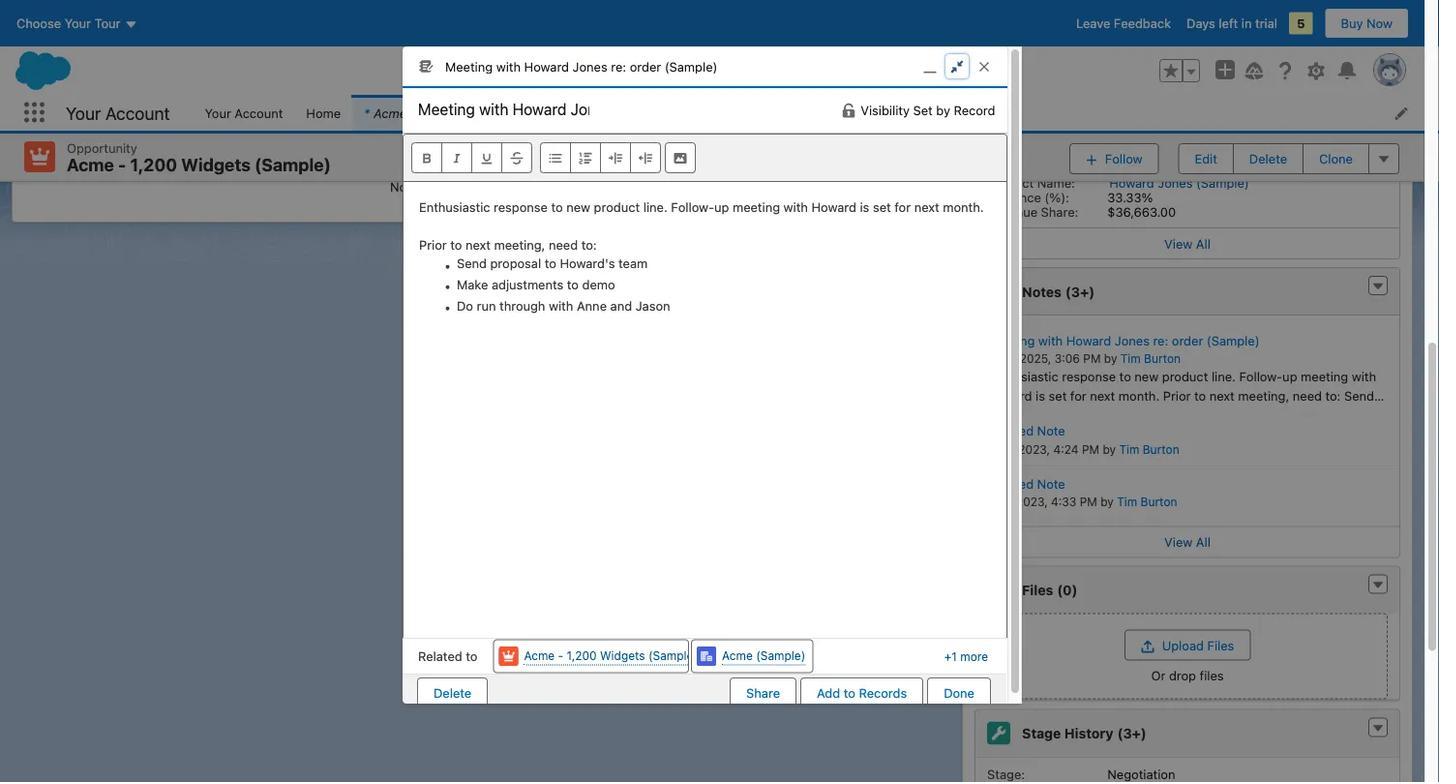 Task type: vqa. For each thing, say whether or not it's contained in the screenshot.
1st Revenue
yes



Task type: describe. For each thing, give the bounding box(es) containing it.
- up jennifer
[[1130, 20, 1137, 36]]

stamos
[[1161, 39, 1205, 54]]

0 vertical spatial tim burton link
[[1121, 352, 1181, 366]]

called howard to schedule demo (sample) link
[[76, 29, 343, 45]]

with inside prior to next meeting, need to: send proposal to howard's team make adjustments to demo do run through with anne and jason
[[549, 298, 573, 313]]

leave
[[1077, 16, 1111, 30]]

need inside meeting with howard jones re: order (sample) 11/30/2025, 3:06 pm by tim burton enthusiastic response to new product line. follow-up meeting with howard is set for next month. prior to next meeting, need to: send proposal to howard's team make adjustments to demo do run through with anne and jason
[[1293, 389, 1322, 403]]

files (0)
[[1022, 583, 1078, 599]]

0 horizontal spatial account
[[105, 102, 170, 123]]

2 $36,663.00 from the top
[[1108, 136, 1176, 151]]

home link
[[295, 95, 352, 131]]

adjustments inside prior to next meeting, need to: send proposal to howard's team make adjustments to demo do run through with anne and jason
[[492, 277, 564, 292]]

jennifer stamos (sample)
[[1110, 39, 1261, 54]]

product inside meeting with howard jones re: order (sample) 11/30/2025, 3:06 pm by tim burton enthusiastic response to new product line. follow-up meeting with howard is set for next month. prior to next meeting, need to: send proposal to howard's team make adjustments to demo do run through with anne and jason
[[1162, 370, 1208, 384]]

response inside meeting with howard jones re: order (sample) 11/30/2025, 3:06 pm by tim burton enthusiastic response to new product line. follow-up meeting with howard is set for next month. prior to next meeting, need to: send proposal to howard's team make adjustments to demo do run through with anne and jason
[[1062, 370, 1116, 384]]

opportunity image
[[24, 141, 55, 172]]

acme inside the 'opportunity acme - 1,200 widgets (sample)'
[[67, 154, 114, 175]]

jones inside the you had an event with howard jones (sample)
[[261, 100, 296, 115]]

order for meeting with howard jones re: order (sample)
[[630, 59, 661, 74]]

and inside prior to next meeting, need to: send proposal to howard's team make adjustments to demo do run through with anne and jason
[[610, 298, 632, 313]]

by inside meeting with howard jones re: order (sample) 11/30/2025, 3:06 pm by tim burton enthusiastic response to new product line. follow-up meeting with howard is set for next month. prior to next meeting, need to: send proposal to howard's team make adjustments to demo do run through with anne and jason
[[1104, 352, 1118, 366]]

view all for "view all" 'link' in notes element
[[1165, 535, 1211, 550]]

howard inside campaign influence "element"
[[1110, 176, 1155, 190]]

proposal inside prior to next meeting, need to: send proposal to howard's team make adjustments to demo do run through with anne and jason
[[490, 256, 541, 271]]

had for you had a task
[[104, 6, 125, 21]]

0 horizontal spatial files
[[1022, 583, 1054, 599]]

is inside the "compose text" text box
[[860, 199, 870, 214]]

follow button
[[1070, 143, 1159, 174]]

(sample) inside the 'opportunity acme - 1,200 widgets (sample)'
[[255, 154, 331, 175]]

0 horizontal spatial your account
[[66, 102, 170, 123]]

acme right opportunity image
[[524, 649, 555, 663]]

view for "view all" 'link' in campaign influence "element"
[[1165, 237, 1193, 251]]

2 contact from the top
[[988, 107, 1034, 122]]

need inside prior to next meeting, need to: send proposal to howard's team make adjustments to demo do run through with anne and jason
[[549, 237, 578, 252]]

- up howard jones (sample)
[[1130, 157, 1137, 173]]

1 horizontal spatial your account
[[205, 106, 283, 120]]

email:
[[76, 126, 114, 142]]

acme right account 'icon'
[[722, 649, 753, 663]]

event image
[[44, 78, 67, 101]]

acme inside list
[[374, 106, 407, 120]]

opportunity inside the 'opportunity acme - 1,200 widgets (sample)'
[[67, 140, 137, 155]]

customer conference - email invite (sample) link for howard jones (sample)
[[990, 157, 1271, 174]]

$36,663.00 for howard
[[1108, 205, 1176, 219]]

trial
[[1256, 16, 1278, 30]]

0 vertical spatial delete button
[[1233, 143, 1304, 174]]

team inside prior to next meeting, need to: send proposal to howard's team make adjustments to demo do run through with anne and jason
[[619, 256, 648, 271]]

acme - 1,200 widgets (sample) link
[[524, 647, 698, 666]]

visibility
[[861, 103, 910, 118]]

first call (sample) link
[[76, 78, 191, 94]]

re: for meeting with howard jones re: order (sample) 11/30/2025, 3:06 pm by tim burton enthusiastic response to new product line. follow-up meeting with howard is set for next month. prior to next meeting, need to: send proposal to howard's team make adjustments to demo do run through with anne and jason
[[1153, 333, 1169, 348]]

schedule
[[187, 29, 244, 45]]

revenue share: for jennifer
[[988, 68, 1079, 83]]

revenue share: for howard
[[988, 205, 1079, 219]]

visibility set by record
[[861, 103, 996, 118]]

tim inside meeting with howard jones re: order (sample) 11/30/2025, 3:06 pm by tim burton enthusiastic response to new product line. follow-up meeting with howard is set for next month. prior to next meeting, need to: send proposal to howard's team make adjustments to demo do run through with anne and jason
[[1121, 352, 1141, 366]]

- down jennifer
[[1130, 89, 1137, 105]]

demo inside meeting with howard jones re: order (sample) 11/30/2025, 3:06 pm by tim burton enthusiastic response to new product line. follow-up meeting with howard is set for next month. prior to next meeting, need to: send proposal to howard's team make adjustments to demo do run through with anne and jason
[[1274, 408, 1307, 422]]

next inside prior to next meeting, need to: send proposal to howard's team make adjustments to demo do run through with anne and jason
[[466, 237, 491, 252]]

21
[[893, 34, 905, 48]]

18
[[892, 131, 905, 145]]

2 invite from the top
[[1177, 89, 1211, 105]]

related
[[418, 649, 462, 664]]

send inside meeting with howard jones re: order (sample) 11/30/2025, 3:06 pm by tim burton enthusiastic response to new product line. follow-up meeting with howard is set for next month. prior to next meeting, need to: send proposal to howard's team make adjustments to demo do run through with anne and jason
[[1345, 389, 1375, 403]]

meeting for meeting with howard jones re: order (sample)
[[445, 59, 493, 74]]

pm inside meeting with howard jones re: order (sample) 11/30/2025, 3:06 pm by tim burton enthusiastic response to new product line. follow-up meeting with howard is set for next month. prior to next meeting, need to: send proposal to howard's team make adjustments to demo do run through with anne and jason
[[1084, 352, 1101, 366]]

call
[[107, 78, 131, 94]]

with inside "you had a task with howard jones (sample)"
[[167, 147, 192, 161]]

new inside meeting with howard jones re: order (sample) 11/30/2025, 3:06 pm by tim burton enthusiastic response to new product line. follow-up meeting with howard is set for next month. prior to next meeting, need to: send proposal to howard's team make adjustments to demo do run through with anne and jason
[[1135, 370, 1159, 384]]

11/27/2023,
[[988, 443, 1050, 456]]

email: introduction (sample) link
[[76, 126, 253, 142]]

order for meeting with howard jones re: order (sample) 11/30/2025, 3:06 pm by tim burton enthusiastic response to new product line. follow-up meeting with howard is set for next month. prior to next meeting, need to: send proposal to howard's team make adjustments to demo do run through with anne and jason
[[1172, 333, 1204, 348]]

email for howard
[[1140, 157, 1174, 173]]

delete for the leftmost the delete button
[[434, 686, 472, 700]]

make inside meeting with howard jones re: order (sample) 11/30/2025, 3:06 pm by tim burton enthusiastic response to new product line. follow-up meeting with howard is set for next month. prior to next meeting, need to: send proposal to howard's team make adjustments to demo do run through with anne and jason
[[1149, 408, 1180, 422]]

logged
[[104, 50, 144, 64]]

upload
[[1162, 638, 1204, 653]]

(sample) inside meeting with howard jones re: order (sample) 11/30/2025, 3:06 pm by tim burton enthusiastic response to new product line. follow-up meeting with howard is set for next month. prior to next meeting, need to: send proposal to howard's team make adjustments to demo do run through with anne and jason
[[1207, 333, 1260, 348]]

howard inside you logged a call with howard jones (sample)
[[211, 52, 256, 66]]

2 (%): from the top
[[1045, 122, 1070, 136]]

you had an event with howard jones (sample)
[[78, 98, 352, 115]]

your inside list
[[205, 106, 231, 120]]

month. inside meeting with howard jones re: order (sample) 11/30/2025, 3:06 pm by tim burton enthusiastic response to new product line. follow-up meeting with howard is set for next month. prior to next meeting, need to: send proposal to howard's team make adjustments to demo do run through with anne and jason
[[1119, 389, 1160, 403]]

text default image
[[1372, 722, 1385, 736]]

you had a task
[[78, 6, 164, 21]]

revenue for jennifer
[[988, 68, 1038, 83]]

2 revenue share: from the top
[[988, 136, 1079, 151]]

anne inside prior to next meeting, need to: send proposal to howard's team make adjustments to demo do run through with anne and jason
[[577, 298, 607, 313]]

jones inside campaign influence "element"
[[1158, 176, 1193, 190]]

days
[[1187, 16, 1216, 30]]

run inside meeting with howard jones re: order (sample) 11/30/2025, 3:06 pm by tim burton enthusiastic response to new product line. follow-up meeting with howard is set for next month. prior to next meeting, need to: send proposal to howard's team make adjustments to demo do run through with anne and jason
[[1330, 408, 1350, 422]]

sep 21
[[868, 34, 905, 48]]

in
[[1242, 16, 1252, 30]]

for inside the "compose text" text box
[[895, 199, 911, 214]]

search...
[[527, 63, 578, 78]]

influence for jennifer stamos (sample)
[[988, 54, 1041, 68]]

no
[[390, 180, 407, 194]]

2 share: from the top
[[1041, 136, 1079, 151]]

add to records button
[[801, 678, 924, 709]]

+ 1 more
[[945, 650, 988, 663]]

you for you had a task
[[78, 6, 100, 21]]

add to records
[[817, 686, 907, 700]]

2 email from the top
[[1140, 89, 1174, 105]]

files
[[1200, 669, 1224, 683]]

introduction
[[117, 126, 193, 142]]

untitled note 9/29/2023, 4:33 pm by tim burton
[[988, 477, 1178, 509]]

howard jones (sample) link for customer conference - email invite (sample)
[[1110, 176, 1249, 190]]

conference for jennifer
[[1054, 20, 1127, 36]]

activities
[[472, 180, 525, 194]]

$36,663.00 for jennifer
[[1108, 68, 1176, 83]]

1,200 for acme - 1,200 widgets (sample) | opportunity
[[419, 106, 452, 120]]

your account link
[[193, 95, 295, 131]]

or drop files
[[1152, 669, 1224, 683]]

influence for howard jones (sample)
[[988, 190, 1041, 205]]

email: introduction (sample)
[[76, 126, 253, 142]]

tim burton link for untitled note 11/27/2023, 4:24 pm by tim burton
[[1120, 443, 1180, 456]]

33.33% for jennifer
[[1108, 54, 1153, 68]]

1 vertical spatial files
[[1208, 638, 1235, 653]]

widgets inside meeting with howard jones re: order (sample) dialog
[[600, 649, 645, 663]]

stage
[[1022, 726, 1061, 742]]

first
[[76, 78, 104, 94]]

done button
[[928, 678, 991, 709]]

all for "view all" 'link' in campaign influence "element"
[[1196, 237, 1211, 251]]

or
[[1152, 669, 1166, 683]]

meeting with howard jones re: order (sample) 11/30/2025, 3:06 pm by tim burton enthusiastic response to new product line. follow-up meeting with howard is set for next month. prior to next meeting, need to: send proposal to howard's team make adjustments to demo do run through with anne and jason
[[988, 333, 1377, 441]]

a for you had a task with howard jones (sample)
[[129, 147, 136, 161]]

2 revenue from the top
[[988, 136, 1038, 151]]

prior to next meeting, need to: send proposal to howard's team make adjustments to demo do run through with anne and jason
[[419, 237, 670, 313]]

am
[[839, 83, 857, 96]]

task for you had a task with howard jones (sample)
[[139, 147, 164, 161]]

1 vertical spatial |
[[564, 106, 568, 120]]

enthusiastic inside the "compose text" text box
[[419, 199, 490, 214]]

meeting with howard jones re: order (sample)
[[445, 59, 718, 74]]

5
[[1297, 16, 1305, 30]]

leave feedback link
[[1077, 16, 1171, 30]]

2 customer conference - email invite (sample) link from the top
[[990, 89, 1271, 106]]

demo inside prior to next meeting, need to: send proposal to howard's team make adjustments to demo do run through with anne and jason
[[582, 277, 615, 292]]

jennifer
[[1110, 39, 1157, 54]]

through inside meeting with howard jones re: order (sample) 11/30/2025, 3:06 pm by tim burton enthusiastic response to new product line. follow-up meeting with howard is set for next month. prior to next meeting, need to: send proposal to howard's team make adjustments to demo do run through with anne and jason
[[988, 426, 1033, 441]]

opportunity inside list
[[571, 106, 642, 120]]

untitled for untitled note 9/29/2023, 4:33 pm by tim burton
[[988, 477, 1034, 491]]

(sample) inside the you had an event with howard jones (sample)
[[299, 100, 352, 115]]

2 33.33% from the top
[[1108, 122, 1153, 136]]

- inside meeting with howard jones re: order (sample) dialog
[[558, 649, 564, 663]]

set inside meeting with howard jones re: order (sample) 11/30/2025, 3:06 pm by tim burton enthusiastic response to new product line. follow-up meeting with howard is set for next month. prior to next meeting, need to: send proposal to howard's team make adjustments to demo do run through with anne and jason
[[1049, 389, 1067, 403]]

33.33% for howard
[[1108, 190, 1153, 205]]

format text element
[[411, 142, 532, 173]]

proposal inside meeting with howard jones re: order (sample) 11/30/2025, 3:06 pm by tim burton enthusiastic response to new product line. follow-up meeting with howard is set for next month. prior to next meeting, need to: send proposal to howard's team make adjustments to demo do run through with anne and jason
[[988, 408, 1039, 422]]

widgets for acme - 1,200 widgets (sample) | opportunity
[[455, 106, 504, 120]]

email for jennifer
[[1140, 20, 1174, 36]]

contact name: for jennifer
[[988, 39, 1075, 54]]

called howard to schedule demo (sample)
[[76, 29, 343, 45]]

re: for meeting with howard jones re: order (sample)
[[611, 59, 626, 74]]

search... button
[[489, 55, 876, 86]]

0 vertical spatial demo
[[248, 29, 283, 45]]

tim for untitled note 9/29/2023, 4:33 pm by tim burton
[[1117, 496, 1138, 509]]

4:33
[[1051, 496, 1077, 509]]

by inside meeting with howard jones re: order (sample) dialog
[[936, 103, 951, 118]]

text default image inside notes element
[[1372, 280, 1385, 294]]

to: inside meeting with howard jones re: order (sample) 11/30/2025, 3:06 pm by tim burton enthusiastic response to new product line. follow-up meeting with howard is set for next month. prior to next meeting, need to: send proposal to howard's team make adjustments to demo do run through with anne and jason
[[1326, 389, 1341, 403]]

edit
[[1195, 151, 1218, 166]]

no more past activities to load.
[[390, 180, 572, 194]]

upload files
[[1162, 638, 1235, 653]]

- inside list item
[[410, 106, 416, 120]]

campaign influence element
[[975, 0, 1401, 260]]

send inside prior to next meeting, need to: send proposal to howard's team make adjustments to demo do run through with anne and jason
[[457, 256, 487, 271]]

pm for untitled note 9/29/2023, 4:33 pm by tim burton
[[1080, 496, 1098, 509]]

0 horizontal spatial more
[[410, 180, 440, 194]]

(0)
[[1057, 583, 1078, 599]]

enthusiastic inside meeting with howard jones re: order (sample) 11/30/2025, 3:06 pm by tim burton enthusiastic response to new product line. follow-up meeting with howard is set for next month. prior to next meeting, need to: send proposal to howard's team make adjustments to demo do run through with anne and jason
[[988, 370, 1059, 384]]

for inside meeting with howard jones re: order (sample) 11/30/2025, 3:06 pm by tim burton enthusiastic response to new product line. follow-up meeting with howard is set for next month. prior to next meeting, need to: send proposal to howard's team make adjustments to demo do run through with anne and jason
[[1071, 389, 1087, 403]]

related to
[[418, 649, 478, 664]]

(sample) inside "you had a task with howard jones (sample)"
[[284, 149, 337, 163]]

clone button
[[1303, 143, 1370, 174]]

prior inside prior to next meeting, need to: send proposal to howard's team make adjustments to demo do run through with anne and jason
[[419, 237, 447, 252]]

feedback
[[1114, 16, 1171, 30]]

an
[[129, 98, 143, 113]]

howard's inside prior to next meeting, need to: send proposal to howard's team make adjustments to demo do run through with anne and jason
[[560, 256, 615, 271]]

share
[[746, 686, 780, 700]]

0 horizontal spatial your
[[66, 102, 101, 123]]

acme (sample) link
[[722, 647, 806, 666]]

with inside the you had an event with howard jones (sample)
[[182, 98, 207, 113]]

9:00 am | sep 20
[[810, 83, 905, 96]]

acme (sample)
[[722, 649, 806, 663]]

meeting inside the "compose text" text box
[[733, 199, 780, 214]]

past
[[444, 180, 469, 194]]

0 vertical spatial |
[[860, 83, 863, 96]]

buy now
[[1341, 16, 1393, 30]]

(3+) inside stage history "element"
[[1118, 726, 1147, 742]]

(%): for howard jones (sample)
[[1045, 190, 1070, 205]]

jason inside meeting with howard jones re: order (sample) 11/30/2025, 3:06 pm by tim burton enthusiastic response to new product line. follow-up meeting with howard is set for next month. prior to next meeting, need to: send proposal to howard's team make adjustments to demo do run through with anne and jason
[[1124, 426, 1158, 441]]

jones inside dialog
[[573, 59, 608, 74]]

first call (sample)
[[76, 78, 191, 94]]

enthusiastic response to new product line. follow-up meeting with howard is set for next month.
[[419, 199, 984, 214]]

days left in trial
[[1187, 16, 1278, 30]]

0 horizontal spatial delete button
[[417, 678, 488, 709]]

line. inside meeting with howard jones re: order (sample) 11/30/2025, 3:06 pm by tim burton enthusiastic response to new product line. follow-up meeting with howard is set for next month. prior to next meeting, need to: send proposal to howard's team make adjustments to demo do run through with anne and jason
[[1212, 370, 1236, 384]]

all for "view all" 'link' in notes element
[[1196, 535, 1211, 550]]

stage history (3+)
[[1022, 726, 1147, 742]]

howard's inside meeting with howard jones re: order (sample) 11/30/2025, 3:06 pm by tim burton enthusiastic response to new product line. follow-up meeting with howard is set for next month. prior to next meeting, need to: send proposal to howard's team make adjustments to demo do run through with anne and jason
[[1057, 408, 1112, 422]]

jason inside prior to next meeting, need to: send proposal to howard's team make adjustments to demo do run through with anne and jason
[[636, 298, 670, 313]]

sep for you logged a call with howard jones (sample)
[[868, 34, 890, 48]]

untitled note 11/27/2023, 4:24 pm by tim burton
[[988, 424, 1180, 456]]

9:00
[[810, 83, 836, 96]]

pm for untitled note 11/27/2023, 4:24 pm by tim burton
[[1082, 443, 1100, 456]]

toolbar inside meeting with howard jones re: order (sample) dialog
[[404, 135, 1007, 182]]

is inside meeting with howard jones re: order (sample) 11/30/2025, 3:06 pm by tim burton enthusiastic response to new product line. follow-up meeting with howard is set for next month. prior to next meeting, need to: send proposal to howard's team make adjustments to demo do run through with anne and jason
[[1036, 389, 1046, 403]]

none text field inside meeting with howard jones re: order (sample) dialog
[[403, 88, 605, 131]]

1 vertical spatial sep
[[867, 83, 888, 96]]

new inside the "compose text" text box
[[567, 199, 591, 214]]

you logged a call with howard jones (sample)
[[78, 50, 351, 66]]



Task type: locate. For each thing, give the bounding box(es) containing it.
1 view from the top
[[1165, 237, 1193, 251]]

invite up jennifer stamos (sample) link
[[1177, 20, 1211, 36]]

influence (%): up 'record' at the top
[[988, 54, 1070, 68]]

delete for the topmost the delete button
[[1250, 151, 1288, 166]]

task up the call
[[139, 6, 164, 21]]

revenue for howard
[[988, 205, 1038, 219]]

0 vertical spatial re:
[[611, 59, 626, 74]]

0 vertical spatial up
[[714, 199, 729, 214]]

1 influence (%): from the top
[[988, 54, 1070, 68]]

0 vertical spatial invite
[[1177, 20, 1211, 36]]

team inside meeting with howard jones re: order (sample) 11/30/2025, 3:06 pm by tim burton enthusiastic response to new product line. follow-up meeting with howard is set for next month. prior to next meeting, need to: send proposal to howard's team make adjustments to demo do run through with anne and jason
[[1116, 408, 1145, 422]]

next
[[914, 199, 940, 214], [466, 237, 491, 252], [1090, 389, 1115, 403], [1210, 389, 1235, 403]]

4:24
[[1054, 443, 1079, 456]]

1 horizontal spatial set
[[1049, 389, 1067, 403]]

burton inside meeting with howard jones re: order (sample) 11/30/2025, 3:06 pm by tim burton enthusiastic response to new product line. follow-up meeting with howard is set for next month. prior to next meeting, need to: send proposal to howard's team make adjustments to demo do run through with anne and jason
[[1144, 352, 1181, 366]]

name: down follow button
[[1038, 176, 1075, 190]]

new down load.
[[567, 199, 591, 214]]

1 vertical spatial through
[[988, 426, 1033, 441]]

1 horizontal spatial response
[[1062, 370, 1116, 384]]

1 had from the top
[[104, 6, 125, 21]]

2 vertical spatial contact
[[988, 176, 1034, 190]]

1 vertical spatial email
[[1140, 89, 1174, 105]]

howard jones (sample) link down your account link on the top left of page
[[197, 149, 337, 164]]

had
[[104, 6, 125, 21], [104, 98, 125, 113], [104, 147, 125, 161]]

tim burton link down meeting with howard jones re: order (sample) 11/30/2025, 3:06 pm by tim burton enthusiastic response to new product line. follow-up meeting with howard is set for next month. prior to next meeting, need to: send proposal to howard's team make adjustments to demo do run through with anne and jason
[[1120, 443, 1180, 456]]

0 vertical spatial email
[[1140, 20, 1174, 36]]

meeting up * acme - 1,200 widgets (sample) | opportunity in the top left of the page
[[445, 59, 493, 74]]

2 note from the top
[[1037, 477, 1066, 491]]

email
[[1140, 20, 1174, 36], [1140, 89, 1174, 105], [1140, 157, 1174, 173]]

1 horizontal spatial team
[[1116, 408, 1145, 422]]

is down 11/30/2025,
[[1036, 389, 1046, 403]]

adjustments
[[492, 277, 564, 292], [1183, 408, 1255, 422]]

1 vertical spatial had
[[104, 98, 125, 113]]

4 you from the top
[[78, 147, 100, 161]]

view for "view all" 'link' in notes element
[[1165, 535, 1193, 550]]

tim burton link right 4:33
[[1117, 496, 1178, 509]]

1 influence from the top
[[988, 54, 1041, 68]]

1 horizontal spatial need
[[1293, 389, 1322, 403]]

burton for untitled note 9/29/2023, 4:33 pm by tim burton
[[1141, 496, 1178, 509]]

1 horizontal spatial for
[[1071, 389, 1087, 403]]

demo
[[248, 29, 283, 45], [582, 277, 615, 292], [1274, 408, 1307, 422]]

2 customer conference - email invite (sample) from the top
[[990, 89, 1271, 105]]

contact down 'record' at the top
[[988, 176, 1034, 190]]

1 vertical spatial contact
[[988, 107, 1034, 122]]

None text field
[[403, 88, 605, 131]]

is down sep 18
[[860, 199, 870, 214]]

up inside the "compose text" text box
[[714, 199, 729, 214]]

invite up howard jones (sample)
[[1177, 157, 1211, 173]]

delete button down the 'related to'
[[417, 678, 488, 709]]

note up 4:33
[[1037, 477, 1066, 491]]

opportunity acme - 1,200 widgets (sample)
[[67, 140, 331, 175]]

*
[[364, 106, 370, 120]]

2 vertical spatial demo
[[1274, 408, 1307, 422]]

you had a task with howard jones (sample)
[[78, 147, 337, 163]]

2 task from the top
[[139, 147, 164, 161]]

33.33% down follow at the top right
[[1108, 190, 1153, 205]]

0 vertical spatial view all
[[1165, 237, 1211, 251]]

2 untitled from the top
[[988, 477, 1034, 491]]

sep 18
[[868, 131, 905, 145]]

1 horizontal spatial anne
[[1065, 426, 1095, 441]]

set
[[913, 103, 933, 118]]

| down search...
[[564, 106, 568, 120]]

call
[[158, 50, 178, 64]]

order inside meeting with howard jones re: order (sample) 11/30/2025, 3:06 pm by tim burton enthusiastic response to new product line. follow-up meeting with howard is set for next month. prior to next meeting, need to: send proposal to howard's team make adjustments to demo do run through with anne and jason
[[1172, 333, 1204, 348]]

3 contact from the top
[[988, 176, 1034, 190]]

howard inside the you had an event with howard jones (sample)
[[212, 100, 257, 115]]

drop
[[1169, 669, 1197, 683]]

$36,663.00
[[1108, 68, 1176, 83], [1108, 136, 1176, 151], [1108, 205, 1176, 219]]

3 (%): from the top
[[1045, 190, 1070, 205]]

response
[[494, 199, 548, 214], [1062, 370, 1116, 384]]

1 33.33% from the top
[[1108, 54, 1153, 68]]

contact name: for howard
[[988, 176, 1075, 190]]

1 horizontal spatial meeting
[[1301, 370, 1349, 384]]

0 vertical spatial customer conference - email invite (sample)
[[990, 20, 1271, 36]]

enthusiastic
[[419, 199, 490, 214], [988, 370, 1059, 384]]

0 vertical spatial do
[[457, 298, 473, 313]]

influence (%): for jennifer stamos (sample)
[[988, 54, 1070, 68]]

had inside the you had an event with howard jones (sample)
[[104, 98, 125, 113]]

3 had from the top
[[104, 147, 125, 161]]

burton inside untitled note 11/27/2023, 4:24 pm by tim burton
[[1143, 443, 1180, 456]]

jones inside meeting with howard jones re: order (sample) 11/30/2025, 3:06 pm by tim burton enthusiastic response to new product line. follow-up meeting with howard is set for next month. prior to next meeting, need to: send proposal to howard's team make adjustments to demo do run through with anne and jason
[[1115, 333, 1150, 348]]

3 share: from the top
[[1041, 205, 1079, 219]]

account
[[105, 102, 170, 123], [235, 106, 283, 120]]

customer conference - email invite (sample) up jennifer
[[990, 20, 1271, 36]]

0 vertical spatial set
[[873, 199, 891, 214]]

2 influence (%): from the top
[[988, 122, 1070, 136]]

1,200 up format text 'element'
[[419, 106, 452, 120]]

1 horizontal spatial 1,200
[[419, 106, 452, 120]]

untitled inside untitled note 9/29/2023, 4:33 pm by tim burton
[[988, 477, 1034, 491]]

(%): for jennifer stamos (sample)
[[1045, 54, 1070, 68]]

share: for howard jones (sample)
[[1041, 205, 1079, 219]]

note for untitled note 11/27/2023, 4:24 pm by tim burton
[[1037, 424, 1066, 439]]

3 you from the top
[[78, 98, 100, 113]]

revenue share: down 'record' at the top
[[988, 136, 1079, 151]]

1 revenue share: from the top
[[988, 68, 1079, 83]]

$36,663.00 down howard jones (sample)
[[1108, 205, 1176, 219]]

influence (%): for howard jones (sample)
[[988, 190, 1070, 205]]

tim right 4:33
[[1117, 496, 1138, 509]]

email down jennifer
[[1140, 89, 1174, 105]]

1 share: from the top
[[1041, 68, 1079, 83]]

add
[[817, 686, 840, 700]]

1 horizontal spatial delete button
[[1233, 143, 1304, 174]]

anne
[[577, 298, 607, 313], [1065, 426, 1095, 441]]

0 vertical spatial for
[[895, 199, 911, 214]]

1 horizontal spatial re:
[[1153, 333, 1169, 348]]

customer conference - email invite (sample) for howard jones (sample)
[[990, 157, 1271, 173]]

untitled inside untitled note 11/27/2023, 4:24 pm by tim burton
[[988, 424, 1034, 439]]

product
[[594, 199, 640, 214], [1162, 370, 1208, 384]]

list
[[193, 95, 1425, 131]]

customer conference - email invite (sample) link up jennifer
[[990, 20, 1271, 37]]

0 vertical spatial files
[[1022, 583, 1054, 599]]

is
[[860, 199, 870, 214], [1036, 389, 1046, 403]]

view all down howard jones (sample)
[[1165, 237, 1211, 251]]

1 note from the top
[[1037, 424, 1066, 439]]

1 horizontal spatial meeting,
[[1239, 389, 1290, 403]]

follow-
[[671, 199, 714, 214], [1240, 370, 1283, 384]]

more
[[410, 180, 440, 194], [961, 650, 988, 663]]

customer conference - email invite (sample) link down jennifer
[[990, 89, 1271, 106]]

0 vertical spatial untitled
[[988, 424, 1034, 439]]

(sample) inside you logged a call with howard jones (sample)
[[298, 52, 351, 66]]

format body element
[[540, 142, 661, 173]]

0 vertical spatial burton
[[1144, 352, 1181, 366]]

notes (3+)
[[1022, 284, 1095, 300]]

name: for jennifer
[[1038, 39, 1075, 54]]

1 vertical spatial need
[[1293, 389, 1322, 403]]

2 view all from the top
[[1165, 535, 1211, 550]]

3 $36,663.00 from the top
[[1108, 205, 1176, 219]]

up inside meeting with howard jones re: order (sample) 11/30/2025, 3:06 pm by tim burton enthusiastic response to new product line. follow-up meeting with howard is set for next month. prior to next meeting, need to: send proposal to howard's team make adjustments to demo do run through with anne and jason
[[1283, 370, 1298, 384]]

0 vertical spatial opportunity
[[571, 106, 642, 120]]

invite for stamos
[[1177, 20, 1211, 36]]

delete inside status
[[434, 686, 472, 700]]

2 vertical spatial (%):
[[1045, 190, 1070, 205]]

invite down "jennifer stamos (sample)"
[[1177, 89, 1211, 105]]

response inside the "compose text" text box
[[494, 199, 548, 214]]

1,200
[[419, 106, 452, 120], [130, 154, 177, 175], [567, 649, 597, 663]]

1 you from the top
[[78, 6, 100, 21]]

1 horizontal spatial new
[[1135, 370, 1159, 384]]

make inside prior to next meeting, need to: send proposal to howard's team make adjustments to demo do run through with anne and jason
[[457, 277, 488, 292]]

account image
[[697, 647, 716, 666]]

follow
[[1105, 151, 1143, 166]]

customer conference - email invite (sample) link up howard jones (sample)
[[990, 157, 1271, 174]]

task image
[[44, 127, 67, 150]]

customer conference - email invite (sample) link
[[990, 20, 1271, 37], [990, 89, 1271, 106], [990, 157, 1271, 174]]

list item containing *
[[352, 95, 642, 131]]

sep left 20
[[867, 83, 888, 96]]

2 vertical spatial pm
[[1080, 496, 1098, 509]]

customer conference - email invite (sample) for jennifer stamos (sample)
[[990, 20, 1271, 36]]

you inside "you had a task with howard jones (sample)"
[[78, 147, 100, 161]]

pm right 4:33
[[1080, 496, 1098, 509]]

2 vertical spatial share:
[[1041, 205, 1079, 219]]

had down call
[[104, 98, 125, 113]]

line.
[[644, 199, 668, 214], [1212, 370, 1236, 384]]

pm inside untitled note 9/29/2023, 4:33 pm by tim burton
[[1080, 496, 1098, 509]]

widgets inside list
[[455, 106, 504, 120]]

re: inside meeting with howard jones re: order (sample) 11/30/2025, 3:06 pm by tim burton enthusiastic response to new product line. follow-up meeting with howard is set for next month. prior to next meeting, need to: send proposal to howard's team make adjustments to demo do run through with anne and jason
[[1153, 333, 1169, 348]]

3 customer conference - email invite (sample) from the top
[[990, 157, 1271, 173]]

task down "introduction"
[[139, 147, 164, 161]]

0 vertical spatial had
[[104, 6, 125, 21]]

3 revenue share: from the top
[[988, 205, 1079, 219]]

howard
[[119, 29, 167, 45], [211, 52, 256, 66], [524, 59, 569, 74], [212, 100, 257, 115], [197, 149, 242, 163], [1110, 176, 1155, 190], [812, 199, 857, 214], [1067, 333, 1112, 348], [988, 389, 1033, 403]]

contact name:
[[988, 39, 1075, 54], [988, 107, 1075, 122], [988, 176, 1075, 190]]

2 view from the top
[[1165, 535, 1193, 550]]

product inside the "compose text" text box
[[594, 199, 640, 214]]

set inside the "compose text" text box
[[873, 199, 891, 214]]

account down first call (sample) link
[[105, 102, 170, 123]]

howard inside the "compose text" text box
[[812, 199, 857, 214]]

burton
[[1144, 352, 1181, 366], [1143, 443, 1180, 456], [1141, 496, 1178, 509]]

clone
[[1320, 151, 1353, 166]]

buy
[[1341, 16, 1364, 30]]

logged call image
[[44, 30, 67, 53]]

- up delete status
[[558, 649, 564, 663]]

your up email:
[[66, 102, 101, 123]]

more right no
[[410, 180, 440, 194]]

prior inside meeting with howard jones re: order (sample) 11/30/2025, 3:06 pm by tim burton enthusiastic response to new product line. follow-up meeting with howard is set for next month. prior to next meeting, need to: send proposal to howard's team make adjustments to demo do run through with anne and jason
[[1163, 389, 1191, 403]]

send
[[457, 256, 487, 271], [1345, 389, 1375, 403]]

1 contact from the top
[[988, 39, 1034, 54]]

Compose text text field
[[404, 182, 1007, 641]]

stage history element
[[975, 710, 1401, 782]]

your account up "you had a task with howard jones (sample)"
[[205, 106, 283, 120]]

1 vertical spatial view
[[1165, 535, 1193, 550]]

1 vertical spatial share:
[[1041, 136, 1079, 151]]

3 customer conference - email invite (sample) link from the top
[[990, 157, 1271, 174]]

task
[[139, 6, 164, 21], [139, 147, 164, 161]]

revenue up 'record' at the top
[[988, 68, 1038, 83]]

a up logged
[[129, 6, 136, 21]]

done
[[944, 686, 975, 700]]

files
[[1022, 583, 1054, 599], [1208, 638, 1235, 653]]

tim inside untitled note 9/29/2023, 4:33 pm by tim burton
[[1117, 496, 1138, 509]]

1 view all link from the top
[[976, 228, 1400, 259]]

0 vertical spatial to:
[[582, 237, 597, 252]]

2 influence from the top
[[988, 122, 1041, 136]]

1 vertical spatial view all link
[[976, 527, 1400, 558]]

3 email from the top
[[1140, 157, 1174, 173]]

meeting up 11/30/2025,
[[988, 333, 1035, 348]]

name: left jennifer
[[1038, 39, 1075, 54]]

follow- inside meeting with howard jones re: order (sample) 11/30/2025, 3:06 pm by tim burton enthusiastic response to new product line. follow-up meeting with howard is set for next month. prior to next meeting, need to: send proposal to howard's team make adjustments to demo do run through with anne and jason
[[1240, 370, 1283, 384]]

1 vertical spatial do
[[1310, 408, 1327, 422]]

by inside untitled note 11/27/2023, 4:24 pm by tim burton
[[1103, 443, 1116, 456]]

adjustments inside meeting with howard jones re: order (sample) 11/30/2025, 3:06 pm by tim burton enthusiastic response to new product line. follow-up meeting with howard is set for next month. prior to next meeting, need to: send proposal to howard's team make adjustments to demo do run through with anne and jason
[[1183, 408, 1255, 422]]

0 horizontal spatial is
[[860, 199, 870, 214]]

howard jones (sample) link for first call (sample)
[[212, 100, 352, 116]]

by right 3:06
[[1104, 352, 1118, 366]]

to inside button
[[844, 686, 856, 700]]

opportunity
[[571, 106, 642, 120], [67, 140, 137, 155]]

called
[[76, 29, 116, 45]]

tim burton link right 3:06
[[1121, 352, 1181, 366]]

2 vertical spatial email
[[1140, 157, 1174, 173]]

1 vertical spatial order
[[1172, 333, 1204, 348]]

no more past activities to load. status
[[24, 180, 938, 194]]

you inside you logged a call with howard jones (sample)
[[78, 50, 100, 64]]

run inside prior to next meeting, need to: send proposal to howard's team make adjustments to demo do run through with anne and jason
[[477, 298, 496, 313]]

widgets up format text 'element'
[[455, 106, 504, 120]]

toolbar
[[404, 135, 1007, 182]]

delete button right edit
[[1233, 143, 1304, 174]]

1 horizontal spatial month.
[[1119, 389, 1160, 403]]

through inside prior to next meeting, need to: send proposal to howard's team make adjustments to demo do run through with anne and jason
[[500, 298, 545, 313]]

3 invite from the top
[[1177, 157, 1211, 173]]

howard jones (sample) link up your account link on the top left of page
[[211, 52, 351, 67]]

1 horizontal spatial (3+)
[[1118, 726, 1147, 742]]

view all link down howard jones (sample)
[[976, 228, 1400, 259]]

1 conference from the top
[[1054, 20, 1127, 36]]

howard jones (sample)
[[1110, 176, 1249, 190]]

tim
[[1121, 352, 1141, 366], [1120, 443, 1140, 456], [1117, 496, 1138, 509]]

leave feedback
[[1077, 16, 1171, 30]]

set down sep 18
[[873, 199, 891, 214]]

prior
[[419, 237, 447, 252], [1163, 389, 1191, 403]]

1 vertical spatial response
[[1062, 370, 1116, 384]]

sep
[[868, 34, 890, 48], [867, 83, 888, 96], [868, 131, 889, 145]]

a
[[129, 6, 136, 21], [148, 50, 154, 64], [129, 147, 136, 161]]

meeting for meeting with howard jones re: order (sample) 11/30/2025, 3:06 pm by tim burton enthusiastic response to new product line. follow-up meeting with howard is set for next month. prior to next meeting, need to: send proposal to howard's team make adjustments to demo do run through with anne and jason
[[988, 333, 1035, 348]]

0 vertical spatial (3+)
[[1066, 284, 1095, 300]]

0 vertical spatial a
[[129, 6, 136, 21]]

view
[[1165, 237, 1193, 251], [1165, 535, 1193, 550]]

1 customer conference - email invite (sample) link from the top
[[990, 20, 1271, 37]]

1 horizontal spatial demo
[[582, 277, 615, 292]]

line. inside the "compose text" text box
[[644, 199, 668, 214]]

11/30/2025,
[[988, 352, 1052, 366]]

| right 'am'
[[860, 83, 863, 96]]

contact for howard jones (sample)
[[988, 176, 1034, 190]]

meeting with howard jones re: order (sample) dialog
[[402, 46, 1008, 711]]

0 horizontal spatial make
[[457, 277, 488, 292]]

howard's down load.
[[560, 256, 615, 271]]

load.
[[544, 180, 572, 194]]

(sample)
[[1215, 20, 1271, 36], [286, 29, 343, 45], [1208, 39, 1261, 54], [298, 52, 351, 66], [665, 59, 718, 74], [135, 78, 191, 94], [1215, 89, 1271, 105], [299, 100, 352, 115], [507, 106, 560, 120], [197, 126, 253, 142], [284, 149, 337, 163], [255, 154, 331, 175], [1215, 157, 1271, 173], [1197, 176, 1249, 190], [1207, 333, 1260, 348], [649, 649, 698, 663], [756, 649, 806, 663]]

delete down the 'related to'
[[434, 686, 472, 700]]

jones
[[260, 52, 295, 66], [573, 59, 608, 74], [261, 100, 296, 115], [246, 149, 281, 163], [1158, 176, 1193, 190], [1115, 333, 1150, 348]]

meeting, inside meeting with howard jones re: order (sample) 11/30/2025, 3:06 pm by tim burton enthusiastic response to new product line. follow-up meeting with howard is set for next month. prior to next meeting, need to: send proposal to howard's team make adjustments to demo do run through with anne and jason
[[1239, 389, 1290, 403]]

set
[[873, 199, 891, 214], [1049, 389, 1067, 403]]

2 conference from the top
[[1054, 89, 1127, 105]]

a down "introduction"
[[129, 147, 136, 161]]

1 vertical spatial is
[[1036, 389, 1046, 403]]

1 vertical spatial opportunity
[[67, 140, 137, 155]]

3:06
[[1055, 352, 1080, 366]]

revenue up notes
[[988, 205, 1038, 219]]

view all inside campaign influence "element"
[[1165, 237, 1211, 251]]

0 vertical spatial adjustments
[[492, 277, 564, 292]]

name: for howard
[[1038, 176, 1075, 190]]

1 vertical spatial widgets
[[181, 154, 251, 175]]

widgets up delete status
[[600, 649, 645, 663]]

1 revenue from the top
[[988, 68, 1038, 83]]

opportunity down an
[[67, 140, 137, 155]]

1 all from the top
[[1196, 237, 1211, 251]]

(3+) inside notes element
[[1066, 284, 1095, 300]]

list containing your account
[[193, 95, 1425, 131]]

account left home link
[[235, 106, 283, 120]]

had for you had an event with howard jones (sample)
[[104, 98, 125, 113]]

3 revenue from the top
[[988, 205, 1038, 219]]

notes
[[1022, 284, 1062, 300]]

- right "*"
[[410, 106, 416, 120]]

2 contact name: from the top
[[988, 107, 1075, 122]]

team
[[619, 256, 648, 271], [1116, 408, 1145, 422]]

you down called
[[78, 50, 100, 64]]

group
[[1160, 59, 1200, 82]]

1 $36,663.00 from the top
[[1108, 68, 1176, 83]]

a for you had a task
[[129, 6, 136, 21]]

you up called
[[78, 6, 100, 21]]

and
[[610, 298, 632, 313], [1098, 426, 1120, 441]]

invite for jones
[[1177, 157, 1211, 173]]

* acme - 1,200 widgets (sample) | opportunity
[[364, 106, 642, 120]]

re: inside dialog
[[611, 59, 626, 74]]

1 vertical spatial $36,663.00
[[1108, 136, 1176, 151]]

- inside the 'opportunity acme - 1,200 widgets (sample)'
[[118, 154, 126, 175]]

buy now button
[[1325, 8, 1409, 39]]

contact for jennifer stamos (sample)
[[988, 39, 1034, 54]]

0 vertical spatial enthusiastic
[[419, 199, 490, 214]]

3 contact name: from the top
[[988, 176, 1075, 190]]

acme - 1,200 widgets (sample)
[[524, 649, 698, 663]]

0 vertical spatial howard's
[[560, 256, 615, 271]]

1,200 up delete status
[[567, 649, 597, 663]]

customer for howard
[[990, 157, 1051, 173]]

all inside campaign influence "element"
[[1196, 237, 1211, 251]]

contact right set
[[988, 107, 1034, 122]]

had inside "you had a task with howard jones (sample)"
[[104, 147, 125, 161]]

conference up howard jones (sample)
[[1054, 157, 1127, 173]]

enthusiastic down past
[[419, 199, 490, 214]]

view inside campaign influence "element"
[[1165, 237, 1193, 251]]

1 vertical spatial prior
[[1163, 389, 1191, 403]]

text default image inside files element
[[1372, 579, 1385, 592]]

1,200 down "introduction"
[[130, 154, 177, 175]]

opportunity image
[[499, 647, 518, 666]]

tim for untitled note 11/27/2023, 4:24 pm by tim burton
[[1120, 443, 1140, 456]]

view all link inside notes element
[[976, 527, 1400, 558]]

0 vertical spatial jason
[[636, 298, 670, 313]]

proposal up 11/27/2023,
[[988, 408, 1039, 422]]

contact name: up follow button
[[988, 107, 1075, 122]]

1 view all from the top
[[1165, 237, 1211, 251]]

jennifer stamos (sample) link
[[1110, 39, 1261, 54]]

1 untitled from the top
[[988, 424, 1034, 439]]

jones inside "you had a task with howard jones (sample)"
[[246, 149, 281, 163]]

0 horizontal spatial set
[[873, 199, 891, 214]]

0 vertical spatial new
[[567, 199, 591, 214]]

1,200 inside meeting with howard jones re: order (sample) dialog
[[567, 649, 597, 663]]

acme
[[374, 106, 407, 120], [67, 154, 114, 175], [524, 649, 555, 663], [722, 649, 753, 663]]

account inside list
[[235, 106, 283, 120]]

had up called
[[104, 6, 125, 21]]

influence (%):
[[988, 54, 1070, 68], [988, 122, 1070, 136], [988, 190, 1070, 205]]

1 vertical spatial pm
[[1082, 443, 1100, 456]]

do
[[457, 298, 473, 313], [1310, 408, 1327, 422]]

howard jones (sample) link down you logged a call with howard jones (sample)
[[212, 100, 352, 116]]

2 name: from the top
[[1038, 107, 1075, 122]]

month. inside the "compose text" text box
[[943, 199, 984, 214]]

1 horizontal spatial and
[[1098, 426, 1120, 441]]

(3+) right notes
[[1066, 284, 1095, 300]]

conference down jennifer
[[1054, 89, 1127, 105]]

event
[[147, 98, 179, 113]]

1,200 inside the 'opportunity acme - 1,200 widgets (sample)'
[[130, 154, 177, 175]]

you down first
[[78, 98, 100, 113]]

view all link inside campaign influence "element"
[[976, 228, 1400, 259]]

your up "you had a task with howard jones (sample)"
[[205, 106, 231, 120]]

share:
[[1041, 68, 1079, 83], [1041, 136, 1079, 151], [1041, 205, 1079, 219]]

all up files element
[[1196, 535, 1211, 550]]

untitled up 9/29/2023,
[[988, 477, 1034, 491]]

1 name: from the top
[[1038, 39, 1075, 54]]

burton for untitled note 11/27/2023, 4:24 pm by tim burton
[[1143, 443, 1180, 456]]

meeting inside meeting with howard jones re: order (sample) 11/30/2025, 3:06 pm by tim burton enthusiastic response to new product line. follow-up meeting with howard is set for next month. prior to next meeting, need to: send proposal to howard's team make adjustments to demo do run through with anne and jason
[[1301, 370, 1349, 384]]

files up files
[[1208, 638, 1235, 653]]

9/29/2023,
[[988, 496, 1048, 509]]

meeting, inside prior to next meeting, need to: send proposal to howard's team make adjustments to demo do run through with anne and jason
[[494, 237, 545, 252]]

revenue share: up 'record' at the top
[[988, 68, 1079, 83]]

a inside you logged a call with howard jones (sample)
[[148, 50, 154, 64]]

3 influence from the top
[[988, 190, 1041, 205]]

revenue
[[988, 68, 1038, 83], [988, 136, 1038, 151], [988, 205, 1038, 219]]

you inside the you had an event with howard jones (sample)
[[78, 98, 100, 113]]

1 invite from the top
[[1177, 20, 1211, 36]]

2 customer from the top
[[990, 89, 1051, 105]]

contact name: down follow button
[[988, 176, 1075, 190]]

had for you had a task with howard jones (sample)
[[104, 147, 125, 161]]

your account
[[66, 102, 170, 123], [205, 106, 283, 120]]

0 vertical spatial revenue
[[988, 68, 1038, 83]]

set down 3:06
[[1049, 389, 1067, 403]]

1 vertical spatial tim burton link
[[1120, 443, 1180, 456]]

order
[[630, 59, 661, 74], [1172, 333, 1204, 348]]

0 vertical spatial customer
[[990, 20, 1051, 36]]

2 all from the top
[[1196, 535, 1211, 550]]

all inside notes element
[[1196, 535, 1211, 550]]

tim inside untitled note 11/27/2023, 4:24 pm by tim burton
[[1120, 443, 1140, 456]]

meeting
[[445, 59, 493, 74], [988, 333, 1035, 348]]

1 vertical spatial (%):
[[1045, 122, 1070, 136]]

view all link for notes element
[[976, 527, 1400, 558]]

2 vertical spatial customer conference - email invite (sample) link
[[990, 157, 1271, 174]]

0 vertical spatial product
[[594, 199, 640, 214]]

you for you logged a call with howard jones (sample)
[[78, 50, 100, 64]]

text default image
[[841, 103, 857, 118], [563, 107, 576, 120], [1372, 280, 1385, 294], [1372, 579, 1385, 592]]

1 vertical spatial set
[[1049, 389, 1067, 403]]

1 vertical spatial meeting
[[988, 333, 1035, 348]]

conference for howard
[[1054, 157, 1127, 173]]

jones inside you logged a call with howard jones (sample)
[[260, 52, 295, 66]]

3 influence (%): from the top
[[988, 190, 1070, 205]]

new up untitled note 11/27/2023, 4:24 pm by tim burton
[[1135, 370, 1159, 384]]

33.33% up follow at the top right
[[1108, 122, 1153, 136]]

home
[[306, 106, 341, 120]]

3 33.33% from the top
[[1108, 190, 1153, 205]]

customer conference - email invite (sample) link for jennifer stamos (sample)
[[990, 20, 1271, 37]]

acme down email:
[[67, 154, 114, 175]]

33.33% down leave feedback link at the top of page
[[1108, 54, 1153, 68]]

untitled for untitled note 11/27/2023, 4:24 pm by tim burton
[[988, 424, 1034, 439]]

1 customer from the top
[[990, 20, 1051, 36]]

task inside "you had a task with howard jones (sample)"
[[139, 147, 164, 161]]

1,200 for acme - 1,200 widgets (sample)
[[130, 154, 177, 175]]

2 vertical spatial customer
[[990, 157, 1051, 173]]

note for untitled note 9/29/2023, 4:33 pm by tim burton
[[1037, 477, 1066, 491]]

0 vertical spatial note
[[1037, 424, 1066, 439]]

1 email from the top
[[1140, 20, 1174, 36]]

1 vertical spatial send
[[1345, 389, 1375, 403]]

1 horizontal spatial widgets
[[455, 106, 504, 120]]

1 vertical spatial conference
[[1054, 89, 1127, 105]]

howard jones (sample) link for called howard to schedule demo (sample)
[[211, 52, 351, 67]]

now
[[1367, 16, 1393, 30]]

delete right edit
[[1250, 151, 1288, 166]]

(%): up follow button
[[1045, 122, 1070, 136]]

a for you logged a call with howard jones (sample)
[[148, 50, 154, 64]]

widgets for acme - 1,200 widgets (sample)
[[181, 154, 251, 175]]

0 vertical spatial delete
[[1250, 151, 1288, 166]]

you for you had an event with howard jones (sample)
[[78, 98, 100, 113]]

share: for jennifer stamos (sample)
[[1041, 68, 1079, 83]]

by right 4:33
[[1101, 496, 1114, 509]]

1 task from the top
[[139, 6, 164, 21]]

by right 4:24
[[1103, 443, 1116, 456]]

0 vertical spatial month.
[[943, 199, 984, 214]]

you for you had a task with howard jones (sample)
[[78, 147, 100, 161]]

view up files element
[[1165, 535, 1193, 550]]

3 customer from the top
[[990, 157, 1051, 173]]

sep for you had a task with howard jones (sample)
[[868, 131, 889, 145]]

2 you from the top
[[78, 50, 100, 64]]

files element
[[975, 566, 1401, 702]]

- down "introduction"
[[118, 154, 126, 175]]

1 horizontal spatial prior
[[1163, 389, 1191, 403]]

0 horizontal spatial line.
[[644, 199, 668, 214]]

customer conference - email invite (sample) down jennifer
[[990, 89, 1271, 105]]

view all for "view all" 'link' in campaign influence "element"
[[1165, 237, 1211, 251]]

0 horizontal spatial team
[[619, 256, 648, 271]]

2 vertical spatial 33.33%
[[1108, 190, 1153, 205]]

notes element
[[975, 268, 1401, 559]]

1
[[952, 650, 957, 663]]

0 vertical spatial make
[[457, 277, 488, 292]]

1 customer conference - email invite (sample) from the top
[[990, 20, 1271, 36]]

anne inside meeting with howard jones re: order (sample) 11/30/2025, 3:06 pm by tim burton enthusiastic response to new product line. follow-up meeting with howard is set for next month. prior to next meeting, need to: send proposal to howard's team make adjustments to demo do run through with anne and jason
[[1065, 426, 1095, 441]]

jason
[[636, 298, 670, 313], [1124, 426, 1158, 441]]

do inside prior to next meeting, need to: send proposal to howard's team make adjustments to demo do run through with anne and jason
[[457, 298, 473, 313]]

2 view all link from the top
[[976, 527, 1400, 558]]

2 vertical spatial invite
[[1177, 157, 1211, 173]]

opportunity up format body element
[[571, 106, 642, 120]]

1 vertical spatial product
[[1162, 370, 1208, 384]]

0 horizontal spatial send
[[457, 256, 487, 271]]

howard inside "you had a task with howard jones (sample)"
[[197, 149, 242, 163]]

1 horizontal spatial order
[[1172, 333, 1204, 348]]

customer conference - email invite (sample) up howard jones (sample)
[[990, 157, 1271, 173]]

edit button
[[1179, 143, 1234, 174]]

by inside untitled note 9/29/2023, 4:33 pm by tim burton
[[1101, 496, 1114, 509]]

revenue share: up notes
[[988, 205, 1079, 219]]

0 vertical spatial through
[[500, 298, 545, 313]]

task for you had a task
[[139, 6, 164, 21]]

2 had from the top
[[104, 98, 125, 113]]

0 horizontal spatial run
[[477, 298, 496, 313]]

burton down meeting with howard jones re: order (sample) 11/30/2025, 3:06 pm by tim burton enthusiastic response to new product line. follow-up meeting with howard is set for next month. prior to next meeting, need to: send proposal to howard's team make adjustments to demo do run through with anne and jason
[[1143, 443, 1180, 456]]

3 name: from the top
[[1038, 176, 1075, 190]]

records
[[859, 686, 907, 700]]

delete status
[[417, 678, 730, 709]]

0 vertical spatial customer conference - email invite (sample) link
[[990, 20, 1271, 37]]

list item
[[352, 95, 642, 131]]

0 vertical spatial 1,200
[[419, 106, 452, 120]]

2 vertical spatial tim burton link
[[1117, 496, 1178, 509]]

view inside notes element
[[1165, 535, 1193, 550]]

tim burton link for untitled note 9/29/2023, 4:33 pm by tim burton
[[1117, 496, 1178, 509]]

1 (%): from the top
[[1045, 54, 1070, 68]]

howard jones (sample) link down edit "button"
[[1110, 176, 1249, 190]]

1 vertical spatial team
[[1116, 408, 1145, 422]]

email up howard jones (sample)
[[1140, 157, 1174, 173]]

1 contact name: from the top
[[988, 39, 1075, 54]]

3 conference from the top
[[1054, 157, 1127, 173]]

customer for jennifer
[[990, 20, 1051, 36]]

1 horizontal spatial more
[[961, 650, 988, 663]]

widgets
[[455, 106, 504, 120], [181, 154, 251, 175], [600, 649, 645, 663]]

all down howard jones (sample)
[[1196, 237, 1211, 251]]

share button
[[730, 678, 797, 709]]

and inside meeting with howard jones re: order (sample) 11/30/2025, 3:06 pm by tim burton enthusiastic response to new product line. follow-up meeting with howard is set for next month. prior to next meeting, need to: send proposal to howard's team make adjustments to demo do run through with anne and jason
[[1098, 426, 1120, 441]]

pm right 4:24
[[1082, 443, 1100, 456]]

howard's
[[560, 256, 615, 271], [1057, 408, 1112, 422]]

do inside meeting with howard jones re: order (sample) 11/30/2025, 3:06 pm by tim burton enthusiastic response to new product line. follow-up meeting with howard is set for next month. prior to next meeting, need to: send proposal to howard's team make adjustments to demo do run through with anne and jason
[[1310, 408, 1327, 422]]

0 vertical spatial is
[[860, 199, 870, 214]]

pm right 3:06
[[1084, 352, 1101, 366]]

0 horizontal spatial through
[[500, 298, 545, 313]]

view all link for campaign influence "element" on the top of page
[[976, 228, 1400, 259]]

(%):
[[1045, 54, 1070, 68], [1045, 122, 1070, 136], [1045, 190, 1070, 205]]

sep left 21 at top right
[[868, 34, 890, 48]]



